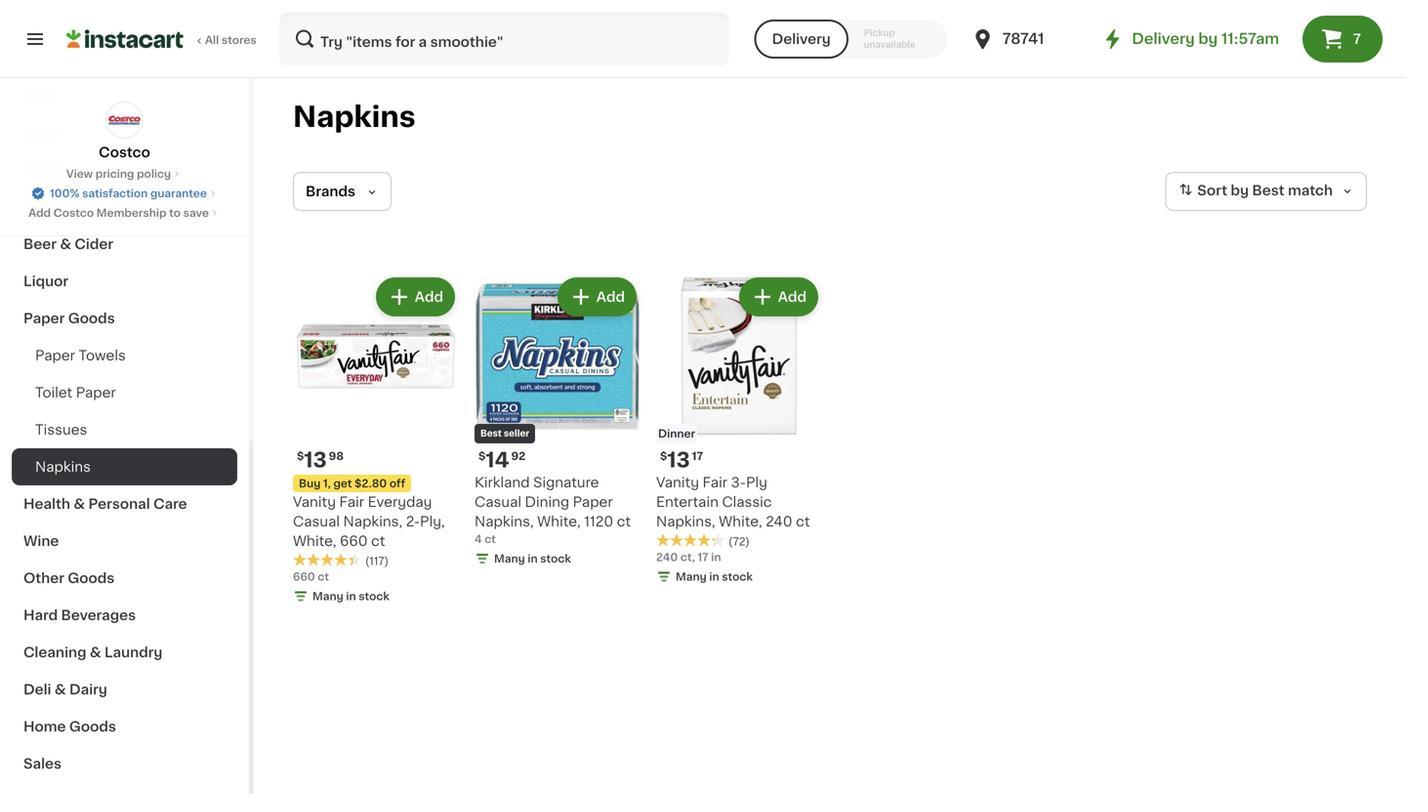 Task type: vqa. For each thing, say whether or not it's contained in the screenshot.
guarantee
yes



Task type: locate. For each thing, give the bounding box(es) containing it.
1 horizontal spatial costco
[[99, 146, 150, 159]]

2 vertical spatial goods
[[69, 720, 116, 734]]

view pricing policy link
[[66, 166, 183, 182]]

save
[[183, 208, 209, 218]]

13 down dinner
[[667, 450, 690, 470]]

1 13 from the left
[[304, 450, 327, 470]]

floral
[[23, 163, 63, 177]]

hard beverages
[[23, 609, 136, 622]]

0 horizontal spatial many
[[313, 591, 344, 602]]

240 down 'classic'
[[766, 515, 793, 528]]

1 vertical spatial napkins
[[35, 460, 91, 474]]

baby link
[[12, 114, 237, 151]]

in down vanity fair everyday casual napkins, 2-ply, white, 660 ct
[[346, 591, 356, 602]]

13 for $ 13 98
[[304, 450, 327, 470]]

$ down best seller
[[479, 451, 486, 462]]

deli & dairy link
[[12, 671, 237, 708]]

660 ct
[[293, 571, 329, 582]]

& right "beer"
[[60, 237, 71, 251]]

delivery button
[[755, 20, 849, 59]]

stock down kirkland signature casual dining paper napkins, white, 1120 ct 4 ct at the bottom left of the page
[[540, 553, 571, 564]]

0 horizontal spatial napkins,
[[343, 515, 403, 528]]

vanity inside vanity fair everyday casual napkins, 2-ply, white, 660 ct
[[293, 495, 336, 509]]

stock down (117)
[[359, 591, 390, 602]]

paper towels
[[35, 349, 126, 362]]

fair for entertain
[[703, 476, 728, 489]]

0 vertical spatial casual
[[475, 495, 522, 509]]

get
[[334, 478, 352, 489]]

many in stock down 240 ct, 17 in
[[676, 571, 753, 582]]

13 left 98
[[304, 450, 327, 470]]

0 horizontal spatial casual
[[293, 515, 340, 528]]

other goods
[[23, 571, 115, 585]]

$ inside $ 13 17
[[660, 451, 667, 462]]

fair left 3-
[[703, 476, 728, 489]]

product group
[[293, 273, 459, 608], [475, 273, 641, 570], [656, 273, 822, 589]]

★★★★★
[[656, 534, 725, 547], [656, 534, 725, 547], [293, 553, 361, 567], [293, 553, 361, 567]]

add
[[28, 208, 51, 218], [415, 290, 443, 304], [597, 290, 625, 304], [778, 290, 807, 304]]

best seller
[[481, 429, 530, 438]]

beer & cider link
[[12, 226, 237, 263]]

0 horizontal spatial costco
[[53, 208, 94, 218]]

paper inside kirkland signature casual dining paper napkins, white, 1120 ct 4 ct
[[573, 495, 613, 509]]

napkins down the tissues
[[35, 460, 91, 474]]

1 $ from the left
[[297, 451, 304, 462]]

add for kirkland signature casual dining paper napkins, white, 1120 ct
[[597, 290, 625, 304]]

2 horizontal spatial $
[[660, 451, 667, 462]]

0 vertical spatial 660
[[340, 534, 368, 548]]

many in stock for vanity fair everyday casual napkins, 2-ply, white, 660 ct
[[313, 591, 390, 602]]

white, inside vanity fair everyday casual napkins, 2-ply, white, 660 ct
[[293, 534, 336, 548]]

2 product group from the left
[[475, 273, 641, 570]]

napkins, inside vanity fair everyday casual napkins, 2-ply, white, 660 ct
[[343, 515, 403, 528]]

paper
[[23, 312, 65, 325], [35, 349, 75, 362], [76, 386, 116, 400], [573, 495, 613, 509]]

best left seller
[[481, 429, 502, 438]]

classic
[[722, 495, 772, 509]]

by
[[1199, 32, 1218, 46], [1231, 184, 1249, 198]]

many in stock down (117)
[[313, 591, 390, 602]]

17 inside $ 13 17
[[692, 451, 703, 462]]

660 down vanity fair everyday casual napkins, 2-ply, white, 660 ct
[[293, 571, 315, 582]]

1 vertical spatial 17
[[698, 552, 709, 563]]

napkins, down everyday
[[343, 515, 403, 528]]

white,
[[537, 515, 581, 528], [719, 515, 763, 528], [293, 534, 336, 548]]

many down kirkland signature casual dining paper napkins, white, 1120 ct 4 ct at the bottom left of the page
[[494, 553, 525, 564]]

0 vertical spatial fair
[[703, 476, 728, 489]]

best left match
[[1253, 184, 1285, 198]]

fair inside vanity fair 3-ply entertain classic napkins, white, 240 ct
[[703, 476, 728, 489]]

goods up beverages
[[68, 571, 115, 585]]

1 vertical spatial stock
[[722, 571, 753, 582]]

1 horizontal spatial best
[[1253, 184, 1285, 198]]

casual down kirkland
[[475, 495, 522, 509]]

0 vertical spatial many in stock
[[494, 553, 571, 564]]

paper goods
[[23, 312, 115, 325]]

view pricing policy
[[66, 168, 171, 179]]

dining
[[525, 495, 570, 509]]

1 horizontal spatial 13
[[667, 450, 690, 470]]

white, up (72)
[[719, 515, 763, 528]]

add for vanity fair everyday casual napkins, 2-ply, white, 660 ct
[[415, 290, 443, 304]]

0 horizontal spatial napkins
[[35, 460, 91, 474]]

many for vanity fair everyday casual napkins, 2-ply, white, 660 ct
[[313, 591, 344, 602]]

0 horizontal spatial delivery
[[772, 32, 831, 46]]

cleaning
[[23, 646, 86, 659]]

sort
[[1198, 184, 1228, 198]]

1 napkins, from the left
[[343, 515, 403, 528]]

1 horizontal spatial casual
[[475, 495, 522, 509]]

1 horizontal spatial napkins
[[293, 103, 416, 131]]

1 horizontal spatial fair
[[703, 476, 728, 489]]

0 horizontal spatial product group
[[293, 273, 459, 608]]

0 horizontal spatial by
[[1199, 32, 1218, 46]]

1 vertical spatial best
[[481, 429, 502, 438]]

2 horizontal spatial stock
[[722, 571, 753, 582]]

costco up view pricing policy link
[[99, 146, 150, 159]]

17 right ct,
[[698, 552, 709, 563]]

1 horizontal spatial white,
[[537, 515, 581, 528]]

0 horizontal spatial white,
[[293, 534, 336, 548]]

hard
[[23, 609, 58, 622]]

2 horizontal spatial many in stock
[[676, 571, 753, 582]]

vanity up entertain
[[656, 476, 699, 489]]

1 horizontal spatial many in stock
[[494, 553, 571, 564]]

2 napkins, from the left
[[475, 515, 534, 528]]

white, inside kirkland signature casual dining paper napkins, white, 1120 ct 4 ct
[[537, 515, 581, 528]]

white, up 660 ct
[[293, 534, 336, 548]]

0 horizontal spatial fair
[[339, 495, 364, 509]]

None search field
[[279, 12, 729, 66]]

0 vertical spatial vanity
[[656, 476, 699, 489]]

2 horizontal spatial add button
[[741, 279, 817, 315]]

cleaning & laundry link
[[12, 634, 237, 671]]

delivery by 11:57am
[[1132, 32, 1280, 46]]

by right sort at the right
[[1231, 184, 1249, 198]]

instacart logo image
[[66, 27, 184, 51]]

2 $ from the left
[[479, 451, 486, 462]]

match
[[1288, 184, 1333, 198]]

& down beverages
[[90, 646, 101, 659]]

ct
[[617, 515, 631, 528], [796, 515, 810, 528], [485, 534, 496, 545], [371, 534, 385, 548], [318, 571, 329, 582]]

$ up buy
[[297, 451, 304, 462]]

delivery
[[1132, 32, 1195, 46], [772, 32, 831, 46]]

660 inside vanity fair everyday casual napkins, 2-ply, white, 660 ct
[[340, 534, 368, 548]]

napkins, up the 4 on the bottom left
[[475, 515, 534, 528]]

3 $ from the left
[[660, 451, 667, 462]]

2 vertical spatial many
[[313, 591, 344, 602]]

in down 240 ct, 17 in
[[709, 571, 719, 582]]

fair
[[703, 476, 728, 489], [339, 495, 364, 509]]

1 horizontal spatial add button
[[559, 279, 635, 315]]

fair inside vanity fair everyday casual napkins, 2-ply, white, 660 ct
[[339, 495, 364, 509]]

$ inside $ 14 92
[[479, 451, 486, 462]]

delivery inside button
[[772, 32, 831, 46]]

in
[[711, 552, 721, 563], [528, 553, 538, 564], [709, 571, 719, 582], [346, 591, 356, 602]]

3 add button from the left
[[741, 279, 817, 315]]

98
[[329, 451, 344, 462]]

0 vertical spatial costco
[[99, 146, 150, 159]]

2 horizontal spatial product group
[[656, 273, 822, 589]]

& for health
[[74, 497, 85, 511]]

goods down dairy
[[69, 720, 116, 734]]

$ inside $ 13 98
[[297, 451, 304, 462]]

napkins,
[[343, 515, 403, 528], [475, 515, 534, 528], [656, 515, 716, 528]]

health
[[23, 497, 70, 511]]

delivery for delivery
[[772, 32, 831, 46]]

1 horizontal spatial stock
[[540, 553, 571, 564]]

seller
[[504, 429, 530, 438]]

$ for $ 13 17
[[660, 451, 667, 462]]

all stores link
[[66, 12, 258, 66]]

vanity down buy
[[293, 495, 336, 509]]

2 vertical spatial many in stock
[[313, 591, 390, 602]]

& right health
[[74, 497, 85, 511]]

3 napkins, from the left
[[656, 515, 716, 528]]

$
[[297, 451, 304, 462], [479, 451, 486, 462], [660, 451, 667, 462]]

buy 1, get $2.80 off
[[299, 478, 405, 489]]

best inside field
[[1253, 184, 1285, 198]]

0 vertical spatial many
[[494, 553, 525, 564]]

by left 11:57am
[[1199, 32, 1218, 46]]

delivery by 11:57am link
[[1101, 27, 1280, 51]]

0 horizontal spatial vanity
[[293, 495, 336, 509]]

1 vertical spatial fair
[[339, 495, 364, 509]]

stock down (72)
[[722, 571, 753, 582]]

13
[[304, 450, 327, 470], [667, 450, 690, 470]]

0 horizontal spatial many in stock
[[313, 591, 390, 602]]

1 vertical spatial 240
[[656, 552, 678, 563]]

2 13 from the left
[[667, 450, 690, 470]]

1 vertical spatial many
[[676, 571, 707, 582]]

& right the "deli"
[[55, 683, 66, 696]]

all
[[205, 35, 219, 45]]

napkins up brands dropdown button
[[293, 103, 416, 131]]

2 horizontal spatial many
[[676, 571, 707, 582]]

240 ct, 17 in
[[656, 552, 721, 563]]

1 vertical spatial 660
[[293, 571, 315, 582]]

fair for napkins,
[[339, 495, 364, 509]]

1 horizontal spatial vanity
[[656, 476, 699, 489]]

many
[[494, 553, 525, 564], [676, 571, 707, 582], [313, 591, 344, 602]]

0 vertical spatial by
[[1199, 32, 1218, 46]]

240
[[766, 515, 793, 528], [656, 552, 678, 563]]

1 horizontal spatial by
[[1231, 184, 1249, 198]]

vanity inside vanity fair 3-ply entertain classic napkins, white, 240 ct
[[656, 476, 699, 489]]

& for cleaning
[[90, 646, 101, 659]]

white, inside vanity fair 3-ply entertain classic napkins, white, 240 ct
[[719, 515, 763, 528]]

view
[[66, 168, 93, 179]]

casual inside kirkland signature casual dining paper napkins, white, 1120 ct 4 ct
[[475, 495, 522, 509]]

0 vertical spatial 17
[[692, 451, 703, 462]]

1 vertical spatial costco
[[53, 208, 94, 218]]

vanity
[[656, 476, 699, 489], [293, 495, 336, 509]]

napkins link
[[12, 448, 237, 485]]

0 horizontal spatial $
[[297, 451, 304, 462]]

best
[[1253, 184, 1285, 198], [481, 429, 502, 438]]

1 horizontal spatial many
[[494, 553, 525, 564]]

0 vertical spatial 240
[[766, 515, 793, 528]]

1 vertical spatial casual
[[293, 515, 340, 528]]

2 add button from the left
[[559, 279, 635, 315]]

off
[[390, 478, 405, 489]]

electronics
[[23, 200, 103, 214]]

all stores
[[205, 35, 257, 45]]

ply
[[746, 476, 768, 489]]

electronics link
[[12, 189, 237, 226]]

napkins, down entertain
[[656, 515, 716, 528]]

1 horizontal spatial 240
[[766, 515, 793, 528]]

0 vertical spatial best
[[1253, 184, 1285, 198]]

entertain
[[656, 495, 719, 509]]

baby
[[23, 126, 60, 140]]

2 vertical spatial stock
[[359, 591, 390, 602]]

1 add button from the left
[[378, 279, 453, 315]]

costco down 100%
[[53, 208, 94, 218]]

fair down buy 1, get $2.80 off
[[339, 495, 364, 509]]

3 product group from the left
[[656, 273, 822, 589]]

1 vertical spatial many in stock
[[676, 571, 753, 582]]

1 horizontal spatial delivery
[[1132, 32, 1195, 46]]

1 horizontal spatial product group
[[475, 273, 641, 570]]

white, for ply,
[[293, 534, 336, 548]]

17 down dinner
[[692, 451, 703, 462]]

0 horizontal spatial stock
[[359, 591, 390, 602]]

$ for $ 14 92
[[479, 451, 486, 462]]

$ down dinner
[[660, 451, 667, 462]]

240 left ct,
[[656, 552, 678, 563]]

vanity for vanity fair everyday casual napkins, 2-ply, white, 660 ct
[[293, 495, 336, 509]]

2 horizontal spatial napkins,
[[656, 515, 716, 528]]

add button for 14
[[559, 279, 635, 315]]

1 horizontal spatial 660
[[340, 534, 368, 548]]

kirkland signature casual dining paper napkins, white, 1120 ct 4 ct
[[475, 476, 631, 545]]

660 up (117)
[[340, 534, 368, 548]]

0 vertical spatial goods
[[68, 312, 115, 325]]

11:57am
[[1222, 32, 1280, 46]]

Best match Sort by field
[[1166, 172, 1367, 211]]

many down 660 ct
[[313, 591, 344, 602]]

add button
[[378, 279, 453, 315], [559, 279, 635, 315], [741, 279, 817, 315]]

casual down buy
[[293, 515, 340, 528]]

0 horizontal spatial add button
[[378, 279, 453, 315]]

add costco membership to save
[[28, 208, 209, 218]]

(72)
[[729, 536, 750, 547]]

white, down dining
[[537, 515, 581, 528]]

13 for $ 13 17
[[667, 450, 690, 470]]

1 vertical spatial vanity
[[293, 495, 336, 509]]

beer & cider
[[23, 237, 113, 251]]

deli & dairy
[[23, 683, 107, 696]]

many for vanity fair 3-ply entertain classic napkins, white, 240 ct
[[676, 571, 707, 582]]

by inside field
[[1231, 184, 1249, 198]]

paper up 1120
[[573, 495, 613, 509]]

in down kirkland signature casual dining paper napkins, white, 1120 ct 4 ct at the bottom left of the page
[[528, 553, 538, 564]]

0 horizontal spatial 13
[[304, 450, 327, 470]]

3-
[[731, 476, 746, 489]]

1 vertical spatial goods
[[68, 571, 115, 585]]

many in stock for vanity fair 3-ply entertain classic napkins, white, 240 ct
[[676, 571, 753, 582]]

many in stock
[[494, 553, 571, 564], [676, 571, 753, 582], [313, 591, 390, 602]]

cider
[[75, 237, 113, 251]]

1 horizontal spatial napkins,
[[475, 515, 534, 528]]

goods up towels
[[68, 312, 115, 325]]

best for best seller
[[481, 429, 502, 438]]

1120
[[584, 515, 614, 528]]

1 horizontal spatial $
[[479, 451, 486, 462]]

2 horizontal spatial white,
[[719, 515, 763, 528]]

0 horizontal spatial best
[[481, 429, 502, 438]]

many down 240 ct, 17 in
[[676, 571, 707, 582]]

1 vertical spatial by
[[1231, 184, 1249, 198]]

deli
[[23, 683, 51, 696]]

many in stock down kirkland signature casual dining paper napkins, white, 1120 ct 4 ct at the bottom left of the page
[[494, 553, 571, 564]]



Task type: describe. For each thing, give the bounding box(es) containing it.
17 for 13
[[692, 451, 703, 462]]

brands button
[[293, 172, 392, 211]]

cleaning & laundry
[[23, 646, 163, 659]]

sales
[[23, 757, 62, 771]]

goods for home goods
[[69, 720, 116, 734]]

add for vanity fair 3-ply entertain classic napkins, white, 240 ct
[[778, 290, 807, 304]]

sort by
[[1198, 184, 1249, 198]]

78741
[[1003, 32, 1045, 46]]

pets
[[23, 89, 55, 103]]

paper down the liquor
[[23, 312, 65, 325]]

brands
[[306, 185, 356, 198]]

tissues
[[35, 423, 87, 437]]

& for deli
[[55, 683, 66, 696]]

to
[[169, 208, 181, 218]]

stores
[[222, 35, 257, 45]]

pets link
[[12, 77, 237, 114]]

ct inside vanity fair everyday casual napkins, 2-ply, white, 660 ct
[[371, 534, 385, 548]]

7
[[1354, 32, 1362, 46]]

1 product group from the left
[[293, 273, 459, 608]]

0 vertical spatial napkins
[[293, 103, 416, 131]]

kirkland
[[475, 476, 530, 489]]

liquor link
[[12, 263, 237, 300]]

floral link
[[12, 151, 237, 189]]

in right ct,
[[711, 552, 721, 563]]

wine link
[[12, 523, 237, 560]]

$ for $ 13 98
[[297, 451, 304, 462]]

costco logo image
[[106, 102, 143, 139]]

membership
[[96, 208, 167, 218]]

policy
[[137, 168, 171, 179]]

hard beverages link
[[12, 597, 237, 634]]

napkins, inside kirkland signature casual dining paper napkins, white, 1120 ct 4 ct
[[475, 515, 534, 528]]

100% satisfaction guarantee button
[[30, 182, 219, 201]]

white, for napkins,
[[719, 515, 763, 528]]

100%
[[50, 188, 80, 199]]

100% satisfaction guarantee
[[50, 188, 207, 199]]

1,
[[323, 478, 331, 489]]

paper down towels
[[76, 386, 116, 400]]

0 vertical spatial stock
[[540, 553, 571, 564]]

$2.80
[[355, 478, 387, 489]]

ply,
[[420, 515, 445, 528]]

home
[[23, 720, 66, 734]]

home goods link
[[12, 708, 237, 745]]

pricing
[[95, 168, 134, 179]]

best for best match
[[1253, 184, 1285, 198]]

napkins, inside vanity fair 3-ply entertain classic napkins, white, 240 ct
[[656, 515, 716, 528]]

towels
[[79, 349, 126, 362]]

92
[[511, 451, 526, 462]]

0 horizontal spatial 660
[[293, 571, 315, 582]]

tissues link
[[12, 411, 237, 448]]

by for sort
[[1231, 184, 1249, 198]]

delivery for delivery by 11:57am
[[1132, 32, 1195, 46]]

goods for other goods
[[68, 571, 115, 585]]

toilet
[[35, 386, 72, 400]]

0 horizontal spatial 240
[[656, 552, 678, 563]]

2-
[[406, 515, 420, 528]]

paper towels link
[[12, 337, 237, 374]]

$ 13 98
[[297, 450, 344, 470]]

best match
[[1253, 184, 1333, 198]]

sales link
[[12, 745, 237, 782]]

(117)
[[365, 556, 389, 567]]

home goods
[[23, 720, 116, 734]]

17 for ct,
[[698, 552, 709, 563]]

paper up toilet
[[35, 349, 75, 362]]

buy
[[299, 478, 321, 489]]

stock for vanity fair 3-ply entertain classic napkins, white, 240 ct
[[722, 571, 753, 582]]

costco link
[[99, 102, 150, 162]]

beer
[[23, 237, 57, 251]]

14
[[486, 450, 509, 470]]

$ 14 92
[[479, 450, 526, 470]]

dinner
[[658, 428, 695, 439]]

add button for 13
[[741, 279, 817, 315]]

signature
[[533, 476, 599, 489]]

4
[[475, 534, 482, 545]]

health & personal care link
[[12, 485, 237, 523]]

240 inside vanity fair 3-ply entertain classic napkins, white, 240 ct
[[766, 515, 793, 528]]

satisfaction
[[82, 188, 148, 199]]

ct,
[[681, 552, 695, 563]]

everyday
[[368, 495, 432, 509]]

wine
[[23, 534, 59, 548]]

by for delivery
[[1199, 32, 1218, 46]]

vanity for vanity fair 3-ply entertain classic napkins, white, 240 ct
[[656, 476, 699, 489]]

other
[[23, 571, 64, 585]]

& for beer
[[60, 237, 71, 251]]

beverages
[[61, 609, 136, 622]]

goods for paper goods
[[68, 312, 115, 325]]

product group containing 14
[[475, 273, 641, 570]]

paper goods link
[[12, 300, 237, 337]]

toilet paper link
[[12, 374, 237, 411]]

Search field
[[281, 14, 727, 64]]

casual inside vanity fair everyday casual napkins, 2-ply, white, 660 ct
[[293, 515, 340, 528]]

add costco membership to save link
[[28, 205, 221, 221]]

vanity fair 3-ply entertain classic napkins, white, 240 ct
[[656, 476, 810, 528]]

care
[[153, 497, 187, 511]]

vanity fair everyday casual napkins, 2-ply, white, 660 ct
[[293, 495, 445, 548]]

service type group
[[755, 20, 948, 59]]

stock for vanity fair everyday casual napkins, 2-ply, white, 660 ct
[[359, 591, 390, 602]]

guarantee
[[150, 188, 207, 199]]

ct inside vanity fair 3-ply entertain classic napkins, white, 240 ct
[[796, 515, 810, 528]]

laundry
[[104, 646, 163, 659]]

liquor
[[23, 274, 68, 288]]

toilet paper
[[35, 386, 116, 400]]

other goods link
[[12, 560, 237, 597]]



